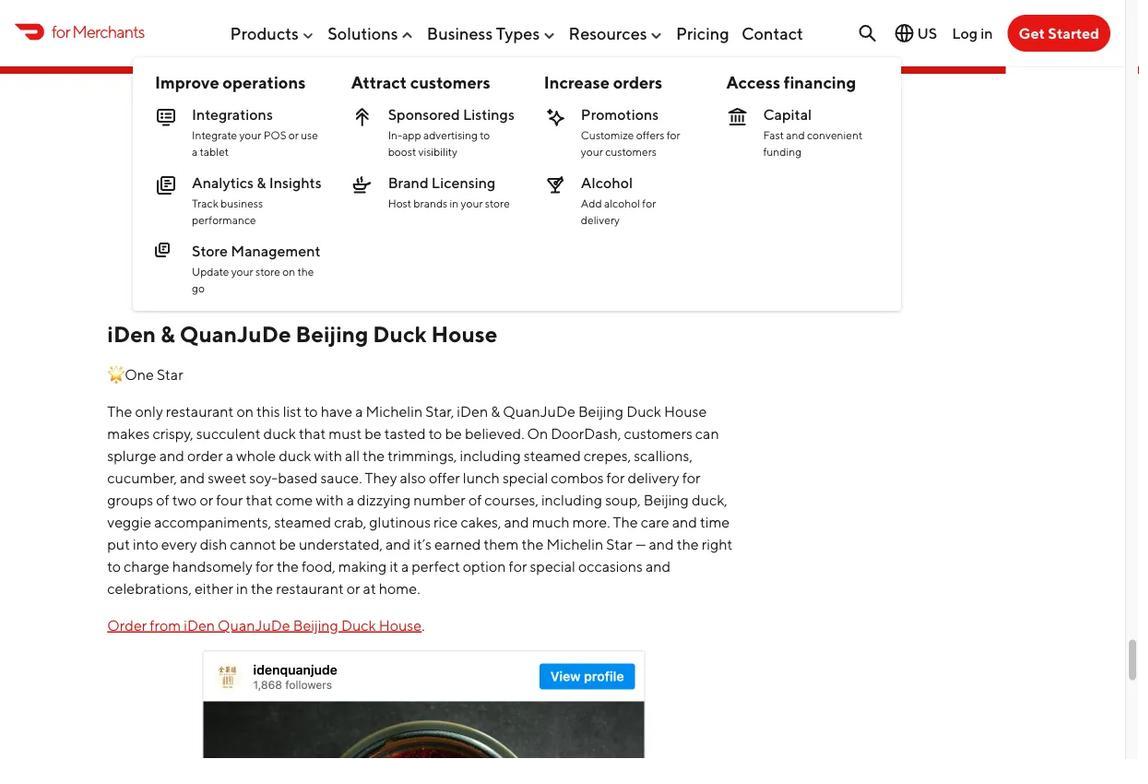 Task type: locate. For each thing, give the bounding box(es) containing it.
quanjude
[[180, 321, 291, 347], [503, 402, 575, 420], [218, 616, 290, 634]]

log
[[952, 24, 978, 42]]

cucumber,
[[107, 468, 177, 486]]

the left the right
[[677, 535, 699, 552]]

restaurant down food,
[[276, 579, 344, 597]]

1 horizontal spatial on
[[283, 265, 295, 278]]

that down soy-
[[246, 491, 273, 508]]

for merchants link
[[15, 19, 145, 44]]

a left tablet
[[192, 145, 198, 158]]

it
[[390, 557, 398, 575]]

or
[[288, 128, 299, 141], [200, 491, 213, 508], [347, 579, 360, 597]]

in down licensing
[[450, 197, 459, 209]]

0 vertical spatial delivery
[[581, 213, 620, 226]]

the
[[297, 265, 314, 278], [363, 446, 385, 464], [522, 535, 544, 552], [677, 535, 699, 552], [277, 557, 299, 575], [251, 579, 273, 597]]

customers down "offers"
[[605, 145, 657, 158]]

customers inside 'the only restaurant on this list to have a michelin star, iden & quanjude beijing duck house makes crispy, succulent duck that must be tasted to be believed. on doordash, customers can splurge and order a whole duck with all the trimmings, including steamed crepes, scallions, cucumber, and sweet soy-based sauce. they also offer lunch special combos for delivery for groups of two or four that come with a dizzying number of courses, including soup, beijing duck, veggie accompaniments, steamed crab, glutinous rice cakes, and much more. the care and time put into every dish cannot be understated, and it's earned them the michelin star — and the right to charge handsomely for the food, making it a perfect option for special occasions and celebrations, either in the restaurant or at home.'
[[624, 424, 693, 442]]

with down sauce.
[[316, 491, 344, 508]]

integrate
[[192, 128, 237, 141]]

0 vertical spatial in
[[981, 24, 993, 42]]

1 horizontal spatial &
[[257, 174, 266, 191]]

that down list
[[299, 424, 326, 442]]

products link
[[230, 16, 315, 50]]

0 horizontal spatial restaurant
[[166, 402, 234, 420]]

0 vertical spatial including
[[460, 446, 521, 464]]

&
[[257, 174, 266, 191], [161, 321, 175, 347], [491, 402, 500, 420]]

beijing down food,
[[293, 616, 338, 634]]

1 vertical spatial iden
[[457, 402, 488, 420]]

contact link
[[742, 16, 803, 50]]

delivery
[[581, 213, 620, 226], [628, 468, 680, 486]]

of left two at bottom left
[[156, 491, 169, 508]]

two
[[172, 491, 197, 508]]

the inside store management update your store on the go
[[297, 265, 314, 278]]

beijing up the care
[[644, 491, 689, 508]]

house
[[431, 321, 498, 347], [664, 402, 707, 420], [379, 616, 422, 634]]

.
[[422, 616, 425, 634]]

brands
[[414, 197, 448, 209]]

on left 'this' at the bottom of page
[[237, 402, 254, 420]]

1 horizontal spatial in
[[450, 197, 459, 209]]

0 horizontal spatial that
[[246, 491, 273, 508]]

the down much
[[522, 535, 544, 552]]

delivery down the scallions,
[[628, 468, 680, 486]]

in right "either"
[[236, 579, 248, 597]]

0 vertical spatial special
[[503, 468, 548, 486]]

for down cannot
[[255, 557, 274, 575]]

steamed down come
[[274, 513, 331, 530]]

for right "offers"
[[667, 128, 680, 141]]

and down courses,
[[504, 513, 529, 530]]

dish
[[200, 535, 227, 552]]

only
[[135, 402, 163, 420]]

0 vertical spatial restaurant
[[166, 402, 234, 420]]

visibility
[[418, 145, 457, 158]]

sponsored
[[388, 106, 460, 123]]

scallions,
[[634, 446, 693, 464]]

1 vertical spatial steamed
[[274, 513, 331, 530]]

order from iden quanjude beijing duck house link
[[107, 616, 422, 634]]

0 horizontal spatial including
[[460, 446, 521, 464]]

0 horizontal spatial &
[[161, 321, 175, 347]]

be down star,
[[445, 424, 462, 442]]

financing
[[784, 72, 856, 92]]

to
[[480, 128, 490, 141], [304, 402, 318, 420], [429, 424, 442, 442], [107, 557, 121, 575]]

on
[[527, 424, 548, 442]]

lunch
[[463, 468, 500, 486]]

star left —
[[606, 535, 633, 552]]

access financing
[[726, 72, 856, 92]]

to down 'listings'
[[480, 128, 490, 141]]

in inside brand licensing host brands in your store
[[450, 197, 459, 209]]

based
[[278, 468, 318, 486]]

2 vertical spatial in
[[236, 579, 248, 597]]

the up makes
[[107, 402, 132, 420]]

1 horizontal spatial that
[[299, 424, 326, 442]]

& up business
[[257, 174, 266, 191]]

soup,
[[605, 491, 641, 508]]

0 vertical spatial star
[[157, 365, 183, 383]]

& up believed.
[[491, 402, 500, 420]]

michelin down 'more.'
[[547, 535, 603, 552]]

& inside analytics & insights track business performance
[[257, 174, 266, 191]]

1 vertical spatial or
[[200, 491, 213, 508]]

convenient
[[807, 128, 863, 141]]

a right have
[[355, 402, 363, 420]]

also
[[400, 468, 426, 486]]

0 vertical spatial iden
[[107, 321, 156, 347]]

update
[[192, 265, 229, 278]]

0 horizontal spatial in
[[236, 579, 248, 597]]

splurge
[[107, 446, 156, 464]]

the down management
[[297, 265, 314, 278]]

customers up sponsored
[[410, 72, 490, 92]]

1 horizontal spatial star
[[606, 535, 633, 552]]

2 horizontal spatial iden
[[457, 402, 488, 420]]

1 vertical spatial customers
[[605, 145, 657, 158]]

four
[[216, 491, 243, 508]]

0 horizontal spatial on
[[237, 402, 254, 420]]

either
[[195, 579, 233, 597]]

1 vertical spatial the
[[613, 513, 638, 530]]

in right "log"
[[981, 24, 993, 42]]

alcohol line image
[[544, 174, 566, 197]]

cannot
[[230, 535, 276, 552]]

special up courses,
[[503, 468, 548, 486]]

including down believed.
[[460, 446, 521, 464]]

store down licensing
[[485, 197, 510, 209]]

improve
[[155, 72, 219, 92]]

a inside the integrations integrate your pos or use a tablet
[[192, 145, 198, 158]]

special down much
[[530, 557, 575, 575]]

🌟
[[107, 365, 122, 383]]

1 vertical spatial including
[[541, 491, 602, 508]]

promo line image
[[544, 106, 566, 128]]

star inside 'the only restaurant on this list to have a michelin star, iden & quanjude beijing duck house makes crispy, succulent duck that must be tasted to be believed. on doordash, customers can splurge and order a whole duck with all the trimmings, including steamed crepes, scallions, cucumber, and sweet soy-based sauce. they also offer lunch special combos for delivery for groups of two or four that come with a dizzying number of courses, including soup, beijing duck, veggie accompaniments, steamed crab, glutinous rice cakes, and much more. the care and time put into every dish cannot be understated, and it's earned them the michelin star — and the right to charge handsomely for the food, making it a perfect option for special occasions and celebrations, either in the restaurant or at home.'
[[606, 535, 633, 552]]

1 horizontal spatial steamed
[[524, 446, 581, 464]]

2 vertical spatial &
[[491, 402, 500, 420]]

for left merchants
[[52, 21, 70, 41]]

option
[[463, 557, 506, 575]]

in inside 'the only restaurant on this list to have a michelin star, iden & quanjude beijing duck house makes crispy, succulent duck that must be tasted to be believed. on doordash, customers can splurge and order a whole duck with all the trimmings, including steamed crepes, scallions, cucumber, and sweet soy-based sauce. they also offer lunch special combos for delivery for groups of two or four that come with a dizzying number of courses, including soup, beijing duck, veggie accompaniments, steamed crab, glutinous rice cakes, and much more. the care and time put into every dish cannot be understated, and it's earned them the michelin star — and the right to charge handsomely for the food, making it a perfect option for special occasions and celebrations, either in the restaurant or at home.'
[[236, 579, 248, 597]]

1 vertical spatial star
[[606, 535, 633, 552]]

1 horizontal spatial or
[[288, 128, 299, 141]]

including down combos
[[541, 491, 602, 508]]

including
[[460, 446, 521, 464], [541, 491, 602, 508]]

duck up star,
[[373, 321, 427, 347]]

2 vertical spatial customers
[[624, 424, 693, 442]]

go
[[192, 281, 205, 294]]

get
[[1019, 24, 1045, 42]]

glutinous
[[369, 513, 431, 530]]

and
[[786, 128, 805, 141], [159, 446, 184, 464], [180, 468, 205, 486], [504, 513, 529, 530], [672, 513, 697, 530], [386, 535, 411, 552], [649, 535, 674, 552], [646, 557, 671, 575]]

1 horizontal spatial the
[[613, 513, 638, 530]]

1 horizontal spatial delivery
[[628, 468, 680, 486]]

1 vertical spatial in
[[450, 197, 459, 209]]

2 of from the left
[[469, 491, 482, 508]]

store
[[485, 197, 510, 209], [256, 265, 280, 278]]

your inside the integrations integrate your pos or use a tablet
[[239, 128, 262, 141]]

& for analytics
[[257, 174, 266, 191]]

on inside store management update your store on the go
[[283, 265, 295, 278]]

1 vertical spatial house
[[664, 402, 707, 420]]

add
[[581, 197, 602, 209]]

house down home.
[[379, 616, 422, 634]]

use
[[301, 128, 318, 141]]

1 vertical spatial duck
[[279, 446, 311, 464]]

for up duck,
[[682, 468, 701, 486]]

delivery down add
[[581, 213, 620, 226]]

on
[[283, 265, 295, 278], [237, 402, 254, 420]]

and up funding
[[786, 128, 805, 141]]

0 horizontal spatial michelin
[[366, 402, 423, 420]]

duck up the scallions,
[[626, 402, 661, 420]]

steamed down on
[[524, 446, 581, 464]]

1 vertical spatial with
[[316, 491, 344, 508]]

0 vertical spatial quanjude
[[180, 321, 291, 347]]

time
[[700, 513, 730, 530]]

0 vertical spatial duck
[[373, 321, 427, 347]]

customers up the scallions,
[[624, 424, 693, 442]]

store down management
[[256, 265, 280, 278]]

or left use at the top left
[[288, 128, 299, 141]]

house up can
[[664, 402, 707, 420]]

or right two at bottom left
[[200, 491, 213, 508]]

duck down 'this' at the bottom of page
[[263, 424, 296, 442]]

0 horizontal spatial star
[[157, 365, 183, 383]]

and down —
[[646, 557, 671, 575]]

the down soup,
[[613, 513, 638, 530]]

sweet
[[208, 468, 247, 486]]

or left at at the bottom left
[[347, 579, 360, 597]]

duck down at at the bottom left
[[341, 616, 376, 634]]

2 vertical spatial quanjude
[[218, 616, 290, 634]]

capital fast and convenient funding
[[763, 106, 863, 158]]

0 vertical spatial on
[[283, 265, 295, 278]]

and down glutinous
[[386, 535, 411, 552]]

be right must
[[365, 424, 382, 442]]

delivery inside alcohol add alcohol for delivery
[[581, 213, 620, 226]]

steamed
[[524, 446, 581, 464], [274, 513, 331, 530]]

for merchants
[[52, 21, 145, 41]]

iden up the one
[[107, 321, 156, 347]]

iden up believed.
[[457, 402, 488, 420]]

2 vertical spatial house
[[379, 616, 422, 634]]

your right "update"
[[231, 265, 253, 278]]

1 horizontal spatial including
[[541, 491, 602, 508]]

for right alcohol
[[642, 197, 656, 209]]

beijing up have
[[296, 321, 368, 347]]

& up 🌟 one star
[[161, 321, 175, 347]]

0 horizontal spatial store
[[256, 265, 280, 278]]

a down succulent
[[226, 446, 233, 464]]

rice
[[434, 513, 458, 530]]

house inside 'the only restaurant on this list to have a michelin star, iden & quanjude beijing duck house makes crispy, succulent duck that must be tasted to be believed. on doordash, customers can splurge and order a whole duck with all the trimmings, including steamed crepes, scallions, cucumber, and sweet soy-based sauce. they also offer lunch special combos for delivery for groups of two or four that come with a dizzying number of courses, including soup, beijing duck, veggie accompaniments, steamed crab, glutinous rice cakes, and much more. the care and time put into every dish cannot be understated, and it's earned them the michelin star — and the right to charge handsomely for the food, making it a perfect option for special occasions and celebrations, either in the restaurant or at home.'
[[664, 402, 707, 420]]

and inside capital fast and convenient funding
[[786, 128, 805, 141]]

your down customize
[[581, 145, 603, 158]]

order
[[107, 616, 147, 634]]

🌟 one star
[[107, 365, 183, 383]]

attract customers
[[351, 72, 490, 92]]

or inside the integrations integrate your pos or use a tablet
[[288, 128, 299, 141]]

log in link
[[952, 24, 993, 42]]

1 vertical spatial on
[[237, 402, 254, 420]]

2 horizontal spatial in
[[981, 24, 993, 42]]

1 vertical spatial quanjude
[[503, 402, 575, 420]]

1 vertical spatial &
[[161, 321, 175, 347]]

1 of from the left
[[156, 491, 169, 508]]

quanjude down go
[[180, 321, 291, 347]]

store
[[192, 242, 228, 260]]

quanjude up on
[[503, 402, 575, 420]]

restaurant up crispy, on the bottom
[[166, 402, 234, 420]]

business types
[[427, 23, 540, 43]]

dashboard line image
[[155, 174, 177, 197]]

1 vertical spatial that
[[246, 491, 273, 508]]

2 vertical spatial or
[[347, 579, 360, 597]]

brand
[[388, 174, 429, 191]]

types
[[496, 23, 540, 43]]

2 horizontal spatial house
[[664, 402, 707, 420]]

1 vertical spatial michelin
[[547, 535, 603, 552]]

be right cannot
[[279, 535, 296, 552]]

0 vertical spatial store
[[485, 197, 510, 209]]

your down licensing
[[461, 197, 483, 209]]

0 vertical spatial steamed
[[524, 446, 581, 464]]

on down management
[[283, 265, 295, 278]]

soy-
[[249, 468, 278, 486]]

in-
[[388, 128, 402, 141]]

2 horizontal spatial &
[[491, 402, 500, 420]]

0 horizontal spatial the
[[107, 402, 132, 420]]

alcohol
[[604, 197, 640, 209]]

of up cakes,
[[469, 491, 482, 508]]

1 vertical spatial store
[[256, 265, 280, 278]]

with
[[314, 446, 342, 464], [316, 491, 344, 508]]

quanjude down "either"
[[218, 616, 290, 634]]

your inside brand licensing host brands in your store
[[461, 197, 483, 209]]

with left all at the bottom of the page
[[314, 446, 342, 464]]

house up star,
[[431, 321, 498, 347]]

0 horizontal spatial steamed
[[274, 513, 331, 530]]

1 vertical spatial restaurant
[[276, 579, 344, 597]]

1 horizontal spatial of
[[469, 491, 482, 508]]

0 vertical spatial with
[[314, 446, 342, 464]]

1 horizontal spatial store
[[485, 197, 510, 209]]

resources
[[569, 23, 647, 43]]

michelin up tasted
[[366, 402, 423, 420]]

iden right from
[[184, 616, 215, 634]]

your left pos
[[239, 128, 262, 141]]

0 vertical spatial or
[[288, 128, 299, 141]]

0 vertical spatial &
[[257, 174, 266, 191]]

them
[[484, 535, 519, 552]]

alcohol
[[581, 174, 633, 191]]

in
[[981, 24, 993, 42], [450, 197, 459, 209], [236, 579, 248, 597]]

2 vertical spatial iden
[[184, 616, 215, 634]]

1 vertical spatial delivery
[[628, 468, 680, 486]]

that
[[299, 424, 326, 442], [246, 491, 273, 508]]

list
[[283, 402, 302, 420]]

0 horizontal spatial of
[[156, 491, 169, 508]]

0 horizontal spatial delivery
[[581, 213, 620, 226]]

quanjude inside 'the only restaurant on this list to have a michelin star, iden & quanjude beijing duck house makes crispy, succulent duck that must be tasted to be believed. on doordash, customers can splurge and order a whole duck with all the trimmings, including steamed crepes, scallions, cucumber, and sweet soy-based sauce. they also offer lunch special combos for delivery for groups of two or four that come with a dizzying number of courses, including soup, beijing duck, veggie accompaniments, steamed crab, glutinous rice cakes, and much more. the care and time put into every dish cannot be understated, and it's earned them the michelin star — and the right to charge handsomely for the food, making it a perfect option for special occasions and celebrations, either in the restaurant or at home.'
[[503, 402, 575, 420]]

0 vertical spatial house
[[431, 321, 498, 347]]

customers
[[410, 72, 490, 92], [605, 145, 657, 158], [624, 424, 693, 442]]

star right the one
[[157, 365, 183, 383]]

1 vertical spatial duck
[[626, 402, 661, 420]]

0 vertical spatial that
[[299, 424, 326, 442]]

solutions
[[328, 23, 398, 43]]

duck up based
[[279, 446, 311, 464]]

understated,
[[299, 535, 383, 552]]

customers inside promotions customize offers for your customers
[[605, 145, 657, 158]]

1 vertical spatial special
[[530, 557, 575, 575]]

analytics & insights track business performance
[[192, 174, 322, 226]]



Task type: vqa. For each thing, say whether or not it's contained in the screenshot.


Task type: describe. For each thing, give the bounding box(es) containing it.
store inside store management update your store on the go
[[256, 265, 280, 278]]

started
[[1048, 24, 1100, 42]]

a up crab,
[[347, 491, 354, 508]]

1 horizontal spatial michelin
[[547, 535, 603, 552]]

promotions customize offers for your customers
[[581, 106, 680, 158]]

licensing
[[432, 174, 496, 191]]

& inside 'the only restaurant on this list to have a michelin star, iden & quanjude beijing duck house makes crispy, succulent duck that must be tasted to be believed. on doordash, customers can splurge and order a whole duck with all the trimmings, including steamed crepes, scallions, cucumber, and sweet soy-based sauce. they also offer lunch special combos for delivery for groups of two or four that come with a dizzying number of courses, including soup, beijing duck, veggie accompaniments, steamed crab, glutinous rice cakes, and much more. the care and time put into every dish cannot be understated, and it's earned them the michelin star — and the right to charge handsomely for the food, making it a perfect option for special occasions and celebrations, either in the restaurant or at home.'
[[491, 402, 500, 420]]

and up two at bottom left
[[180, 468, 205, 486]]

pos
[[264, 128, 286, 141]]

business
[[220, 197, 263, 209]]

0 vertical spatial michelin
[[366, 402, 423, 420]]

app
[[402, 128, 421, 141]]

star,
[[425, 402, 454, 420]]

fast
[[763, 128, 784, 141]]

all
[[345, 446, 360, 464]]

food,
[[302, 557, 335, 575]]

trimmings,
[[388, 446, 457, 464]]

1 horizontal spatial restaurant
[[276, 579, 344, 597]]

cakes,
[[461, 513, 501, 530]]

for up soup,
[[607, 468, 625, 486]]

device pos line image
[[155, 106, 177, 128]]

2 horizontal spatial or
[[347, 579, 360, 597]]

crepes,
[[584, 446, 631, 464]]

alcohol add alcohol for delivery
[[581, 174, 656, 226]]

the only restaurant on this list to have a michelin star, iden & quanjude beijing duck house makes crispy, succulent duck that must be tasted to be believed. on doordash, customers can splurge and order a whole duck with all the trimmings, including steamed crepes, scallions, cucumber, and sweet soy-based sauce. they also offer lunch special combos for delivery for groups of two or four that come with a dizzying number of courses, including soup, beijing duck, veggie accompaniments, steamed crab, glutinous rice cakes, and much more. the care and time put into every dish cannot be understated, and it's earned them the michelin star — and the right to charge handsomely for the food, making it a perfect option for special occasions and celebrations, either in the restaurant or at home.
[[107, 402, 733, 597]]

management
[[231, 242, 321, 260]]

listings
[[463, 106, 515, 123]]

1 horizontal spatial house
[[431, 321, 498, 347]]

advertising
[[423, 128, 478, 141]]

to down star,
[[429, 424, 442, 442]]

into
[[133, 535, 158, 552]]

merchants
[[72, 21, 145, 41]]

more.
[[572, 513, 610, 530]]

veggie
[[107, 513, 151, 530]]

promotions
[[581, 106, 659, 123]]

sponsored listings in-app advertising to boost visibility
[[388, 106, 515, 158]]

increase
[[544, 72, 610, 92]]

the up order from iden quanjude beijing duck house "link"
[[251, 579, 273, 597]]

perfect
[[412, 557, 460, 575]]

put
[[107, 535, 130, 552]]

money bank image
[[726, 106, 749, 128]]

sauce.
[[320, 468, 362, 486]]

0 horizontal spatial be
[[279, 535, 296, 552]]

access
[[726, 72, 781, 92]]

us
[[917, 24, 937, 42]]

one
[[125, 365, 154, 383]]

for down them
[[509, 557, 527, 575]]

capital
[[763, 106, 812, 123]]

to down put
[[107, 557, 121, 575]]

occasions
[[578, 557, 643, 575]]

integrations
[[192, 106, 273, 123]]

increase orders
[[544, 72, 662, 92]]

charge
[[124, 557, 169, 575]]

tasted
[[384, 424, 426, 442]]

combos
[[551, 468, 604, 486]]

menu edit line image
[[155, 243, 177, 265]]

2 horizontal spatial be
[[445, 424, 462, 442]]

can
[[695, 424, 719, 442]]

0 vertical spatial duck
[[263, 424, 296, 442]]

care
[[641, 513, 669, 530]]

to inside sponsored listings in-app advertising to boost visibility
[[480, 128, 490, 141]]

handsomely
[[172, 557, 253, 575]]

host
[[388, 197, 411, 209]]

globe line image
[[893, 22, 915, 44]]

integrations integrate your pos or use a tablet
[[192, 106, 318, 158]]

0 vertical spatial customers
[[410, 72, 490, 92]]

operations
[[223, 72, 306, 92]]

0 vertical spatial the
[[107, 402, 132, 420]]

and down crispy, on the bottom
[[159, 446, 184, 464]]

groups
[[107, 491, 153, 508]]

get started button
[[1008, 15, 1111, 52]]

1 horizontal spatial iden
[[184, 616, 215, 634]]

store management update your store on the go
[[192, 242, 321, 294]]

duck inside 'the only restaurant on this list to have a michelin star, iden & quanjude beijing duck house makes crispy, succulent duck that must be tasted to be believed. on doordash, customers can splurge and order a whole duck with all the trimmings, including steamed crepes, scallions, cucumber, and sweet soy-based sauce. they also offer lunch special combos for delivery for groups of two or four that come with a dizzying number of courses, including soup, beijing duck, veggie accompaniments, steamed crab, glutinous rice cakes, and much more. the care and time put into every dish cannot be understated, and it's earned them the michelin star — and the right to charge handsomely for the food, making it a perfect option for special occasions and celebrations, either in the restaurant or at home.'
[[626, 402, 661, 420]]

pricing link
[[676, 16, 729, 50]]

0 horizontal spatial iden
[[107, 321, 156, 347]]

the right all at the bottom of the page
[[363, 446, 385, 464]]

your inside promotions customize offers for your customers
[[581, 145, 603, 158]]

tablet
[[200, 145, 229, 158]]

analytics
[[192, 174, 254, 191]]

crispy,
[[153, 424, 193, 442]]

believed.
[[465, 424, 524, 442]]

arrow double up image
[[351, 106, 373, 128]]

much
[[532, 513, 570, 530]]

iden inside 'the only restaurant on this list to have a michelin star, iden & quanjude beijing duck house makes crispy, succulent duck that must be tasted to be believed. on doordash, customers can splurge and order a whole duck with all the trimmings, including steamed crepes, scallions, cucumber, and sweet soy-based sauce. they also offer lunch special combos for delivery for groups of two or four that come with a dizzying number of courses, including soup, beijing duck, veggie accompaniments, steamed crab, glutinous rice cakes, and much more. the care and time put into every dish cannot be understated, and it's earned them the michelin star — and the right to charge handsomely for the food, making it a perfect option for special occasions and celebrations, either in the restaurant or at home.'
[[457, 402, 488, 420]]

& for iden
[[161, 321, 175, 347]]

store inside brand licensing host brands in your store
[[485, 197, 510, 209]]

log in
[[952, 24, 993, 42]]

dizzying
[[357, 491, 411, 508]]

business types link
[[427, 16, 556, 50]]

order
[[187, 446, 223, 464]]

your inside store management update your store on the go
[[231, 265, 253, 278]]

2 vertical spatial duck
[[341, 616, 376, 634]]

for inside alcohol add alcohol for delivery
[[642, 197, 656, 209]]

right
[[702, 535, 733, 552]]

iden & quanjude beijing duck house
[[107, 321, 498, 347]]

for inside promotions customize offers for your customers
[[667, 128, 680, 141]]

to right list
[[304, 402, 318, 420]]

cooking line image
[[351, 174, 373, 197]]

have
[[321, 402, 352, 420]]

delivery inside 'the only restaurant on this list to have a michelin star, iden & quanjude beijing duck house makes crispy, succulent duck that must be tasted to be believed. on doordash, customers can splurge and order a whole duck with all the trimmings, including steamed crepes, scallions, cucumber, and sweet soy-based sauce. they also offer lunch special combos for delivery for groups of two or four that come with a dizzying number of courses, including soup, beijing duck, veggie accompaniments, steamed crab, glutinous rice cakes, and much more. the care and time put into every dish cannot be understated, and it's earned them the michelin star — and the right to charge handsomely for the food, making it a perfect option for special occasions and celebrations, either in the restaurant or at home.'
[[628, 468, 680, 486]]

beijing up "doordash,"
[[578, 402, 624, 420]]

and right the care
[[672, 513, 697, 530]]

0 horizontal spatial or
[[200, 491, 213, 508]]

they
[[365, 468, 397, 486]]

0 horizontal spatial house
[[379, 616, 422, 634]]

this
[[256, 402, 280, 420]]

it's
[[413, 535, 432, 552]]

number
[[414, 491, 466, 508]]

brand licensing host brands in your store
[[388, 174, 510, 209]]

pricing
[[676, 23, 729, 43]]

funding
[[763, 145, 802, 158]]

the left food,
[[277, 557, 299, 575]]

earned
[[434, 535, 481, 552]]

on inside 'the only restaurant on this list to have a michelin star, iden & quanjude beijing duck house makes crispy, succulent duck that must be tasted to be believed. on doordash, customers can splurge and order a whole duck with all the trimmings, including steamed crepes, scallions, cucumber, and sweet soy-based sauce. they also offer lunch special combos for delivery for groups of two or four that come with a dizzying number of courses, including soup, beijing duck, veggie accompaniments, steamed crab, glutinous rice cakes, and much more. the care and time put into every dish cannot be understated, and it's earned them the michelin star — and the right to charge handsomely for the food, making it a perfect option for special occasions and celebrations, either in the restaurant or at home.'
[[237, 402, 254, 420]]

order from iden quanjude beijing duck house .
[[107, 616, 425, 634]]

performance
[[192, 213, 256, 226]]

resources link
[[569, 16, 664, 50]]

track
[[192, 197, 218, 209]]

and right —
[[649, 535, 674, 552]]

1 horizontal spatial be
[[365, 424, 382, 442]]

a right it
[[401, 557, 409, 575]]



